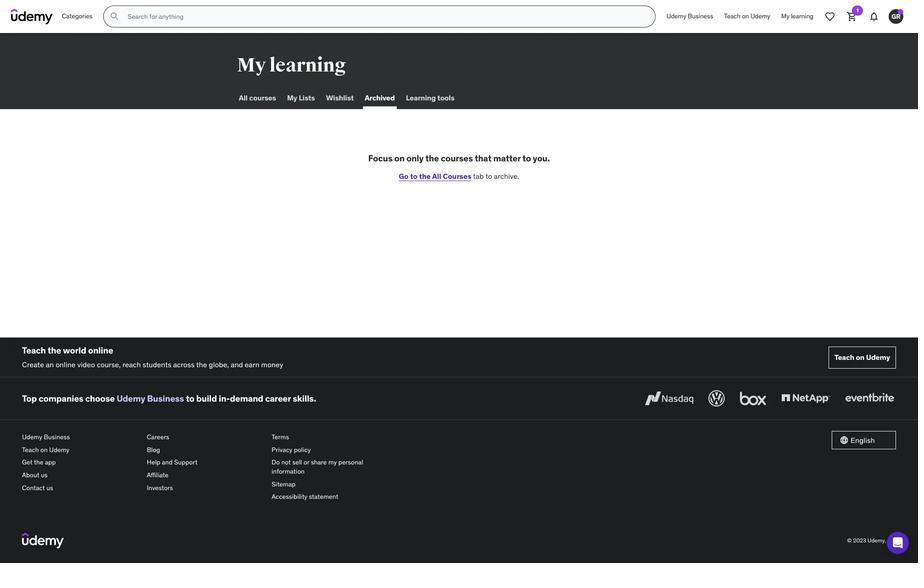 Task type: locate. For each thing, give the bounding box(es) containing it.
go to the all courses link
[[399, 172, 472, 181]]

get the app link
[[22, 457, 140, 470]]

© 2023 udemy, inc.
[[848, 538, 897, 544]]

us right contact
[[46, 484, 53, 493]]

contact
[[22, 484, 45, 493]]

1 vertical spatial my
[[237, 54, 266, 77]]

1 horizontal spatial online
[[88, 345, 113, 356]]

1 vertical spatial udemy business link
[[117, 394, 184, 405]]

the
[[426, 153, 439, 164], [420, 172, 431, 181], [48, 345, 61, 356], [196, 360, 207, 370], [34, 459, 43, 467]]

online up 'course,'
[[88, 345, 113, 356]]

my up all courses
[[237, 54, 266, 77]]

the up an at left bottom
[[48, 345, 61, 356]]

teach on udemy for teach on udemy link to the right
[[835, 353, 891, 362]]

video
[[77, 360, 95, 370]]

0 horizontal spatial all
[[239, 93, 248, 103]]

business for udemy business
[[688, 12, 714, 20]]

tab
[[474, 172, 484, 181]]

1 horizontal spatial all
[[433, 172, 442, 181]]

only
[[407, 153, 424, 164]]

0 horizontal spatial business
[[44, 434, 70, 442]]

my learning up the my lists
[[237, 54, 346, 77]]

0 horizontal spatial and
[[162, 459, 173, 467]]

the right get
[[34, 459, 43, 467]]

learning up lists
[[270, 54, 346, 77]]

learning
[[792, 12, 814, 20], [270, 54, 346, 77]]

my learning
[[782, 12, 814, 20], [237, 54, 346, 77]]

0 vertical spatial us
[[41, 472, 48, 480]]

gr
[[892, 12, 901, 20]]

us
[[41, 472, 48, 480], [46, 484, 53, 493]]

my
[[329, 459, 337, 467]]

all inside all courses link
[[239, 93, 248, 103]]

2 vertical spatial teach on udemy link
[[22, 444, 140, 457]]

0 vertical spatial all
[[239, 93, 248, 103]]

2 horizontal spatial business
[[688, 12, 714, 20]]

us right about
[[41, 472, 48, 480]]

1 vertical spatial teach on udemy link
[[829, 347, 897, 369]]

0 vertical spatial online
[[88, 345, 113, 356]]

categories button
[[56, 6, 98, 28]]

1 vertical spatial teach on udemy
[[835, 353, 891, 362]]

courses up courses
[[441, 153, 473, 164]]

to left you. at the top of page
[[523, 153, 532, 164]]

0 vertical spatial teach on udemy
[[725, 12, 771, 20]]

teach on udemy link
[[719, 6, 777, 28], [829, 347, 897, 369], [22, 444, 140, 457]]

all courses
[[239, 93, 276, 103]]

teach inside udemy business teach on udemy get the app about us contact us
[[22, 446, 39, 455]]

to right tab
[[486, 172, 493, 181]]

demand
[[230, 394, 264, 405]]

the down only
[[420, 172, 431, 181]]

blog
[[147, 446, 160, 455]]

all
[[239, 93, 248, 103], [433, 172, 442, 181]]

0 horizontal spatial courses
[[249, 93, 276, 103]]

or
[[304, 459, 310, 467]]

1 vertical spatial us
[[46, 484, 53, 493]]

1 horizontal spatial courses
[[441, 153, 473, 164]]

1
[[857, 7, 860, 14]]

1 horizontal spatial my
[[287, 93, 298, 103]]

career
[[265, 394, 291, 405]]

2023
[[854, 538, 867, 544]]

udemy image
[[11, 9, 53, 24], [22, 534, 64, 549]]

the right only
[[426, 153, 439, 164]]

0 horizontal spatial online
[[56, 360, 76, 370]]

udemy
[[667, 12, 687, 20], [751, 12, 771, 20], [867, 353, 891, 362], [117, 394, 145, 405], [22, 434, 42, 442], [49, 446, 69, 455]]

0 vertical spatial my
[[782, 12, 790, 20]]

business inside udemy business teach on udemy get the app about us contact us
[[44, 434, 70, 442]]

students
[[143, 360, 172, 370]]

1 vertical spatial and
[[162, 459, 173, 467]]

on
[[743, 12, 750, 20], [395, 153, 405, 164], [857, 353, 865, 362], [40, 446, 48, 455]]

0 horizontal spatial teach on udemy
[[725, 12, 771, 20]]

0 vertical spatial learning
[[792, 12, 814, 20]]

0 vertical spatial courses
[[249, 93, 276, 103]]

do
[[272, 459, 280, 467]]

udemy inside udemy business link
[[667, 12, 687, 20]]

careers link
[[147, 432, 265, 444]]

course,
[[97, 360, 121, 370]]

across
[[173, 360, 195, 370]]

1 horizontal spatial teach on udemy
[[835, 353, 891, 362]]

udemy business link
[[662, 6, 719, 28], [117, 394, 184, 405], [22, 432, 140, 444]]

1 vertical spatial courses
[[441, 153, 473, 164]]

learning
[[406, 93, 436, 103]]

1 vertical spatial learning
[[270, 54, 346, 77]]

english button
[[833, 432, 897, 450]]

1 horizontal spatial teach on udemy link
[[719, 6, 777, 28]]

1 vertical spatial udemy image
[[22, 534, 64, 549]]

small image
[[840, 436, 850, 446]]

0 vertical spatial business
[[688, 12, 714, 20]]

0 horizontal spatial my learning
[[237, 54, 346, 77]]

my
[[782, 12, 790, 20], [237, 54, 266, 77], [287, 93, 298, 103]]

online right an at left bottom
[[56, 360, 76, 370]]

my learning left wishlist image
[[782, 12, 814, 20]]

2 vertical spatial my
[[287, 93, 298, 103]]

1 horizontal spatial and
[[231, 360, 243, 370]]

0 vertical spatial and
[[231, 360, 243, 370]]

1 vertical spatial online
[[56, 360, 76, 370]]

2 horizontal spatial my
[[782, 12, 790, 20]]

teach on udemy for topmost teach on udemy link
[[725, 12, 771, 20]]

courses
[[249, 93, 276, 103], [441, 153, 473, 164]]

learning left wishlist image
[[792, 12, 814, 20]]

0 vertical spatial my learning
[[782, 12, 814, 20]]

0 horizontal spatial my
[[237, 54, 266, 77]]

privacy policy link
[[272, 444, 389, 457]]

inc.
[[888, 538, 897, 544]]

udemy business
[[667, 12, 714, 20]]

affiliate
[[147, 472, 169, 480]]

online
[[88, 345, 113, 356], [56, 360, 76, 370]]

courses
[[443, 172, 472, 181]]

my left wishlist image
[[782, 12, 790, 20]]

top companies choose udemy business to build in-demand career skills.
[[22, 394, 316, 405]]

to
[[523, 153, 532, 164], [411, 172, 418, 181], [486, 172, 493, 181], [186, 394, 195, 405]]

accessibility
[[272, 493, 308, 502]]

courses left the my lists
[[249, 93, 276, 103]]

2 vertical spatial business
[[44, 434, 70, 442]]

shopping cart with 1 item image
[[847, 11, 858, 22]]

you have alerts image
[[899, 9, 904, 15]]

focus
[[369, 153, 393, 164]]

blog link
[[147, 444, 265, 457]]

and right help
[[162, 459, 173, 467]]

my left lists
[[287, 93, 298, 103]]

nasdaq image
[[643, 389, 696, 409]]

1 horizontal spatial my learning
[[782, 12, 814, 20]]

0 vertical spatial udemy business link
[[662, 6, 719, 28]]

matter
[[494, 153, 521, 164]]

on inside udemy business teach on udemy get the app about us contact us
[[40, 446, 48, 455]]

in-
[[219, 394, 230, 405]]

and left "earn"
[[231, 360, 243, 370]]

1 vertical spatial business
[[147, 394, 184, 405]]

submit search image
[[109, 11, 120, 22]]

all courses link
[[237, 87, 278, 109]]

terms link
[[272, 432, 389, 444]]



Task type: describe. For each thing, give the bounding box(es) containing it.
go to the all courses tab to archive.
[[399, 172, 520, 181]]

business for udemy business teach on udemy get the app about us contact us
[[44, 434, 70, 442]]

gr link
[[886, 6, 908, 28]]

help
[[147, 459, 160, 467]]

companies
[[39, 394, 83, 405]]

notifications image
[[869, 11, 880, 22]]

wishlist
[[326, 93, 354, 103]]

learning tools link
[[404, 87, 457, 109]]

my for my learning link
[[782, 12, 790, 20]]

to left build
[[186, 394, 195, 405]]

my for my lists link
[[287, 93, 298, 103]]

and inside careers blog help and support affiliate investors
[[162, 459, 173, 467]]

teach inside teach the world online create an online video course, reach students across the globe, and earn money
[[22, 345, 46, 356]]

you.
[[533, 153, 550, 164]]

1 link
[[842, 6, 864, 28]]

sell
[[293, 459, 302, 467]]

go
[[399, 172, 409, 181]]

and inside teach the world online create an online video course, reach students across the globe, and earn money
[[231, 360, 243, 370]]

2 vertical spatial udemy business link
[[22, 432, 140, 444]]

accessibility statement link
[[272, 492, 389, 504]]

contact us link
[[22, 483, 140, 495]]

teach the world online create an online video course, reach students across the globe, and earn money
[[22, 345, 283, 370]]

app
[[45, 459, 56, 467]]

build
[[196, 394, 217, 405]]

wishlist image
[[825, 11, 836, 22]]

my lists link
[[286, 87, 317, 109]]

archived link
[[363, 87, 397, 109]]

help and support link
[[147, 457, 265, 470]]

about us link
[[22, 470, 140, 483]]

english
[[851, 436, 876, 446]]

privacy
[[272, 446, 293, 455]]

eventbrite image
[[844, 389, 897, 409]]

netapp image
[[780, 389, 833, 409]]

archive.
[[494, 172, 520, 181]]

choose
[[85, 394, 115, 405]]

careers
[[147, 434, 169, 442]]

0 horizontal spatial learning
[[270, 54, 346, 77]]

not
[[282, 459, 291, 467]]

affiliate link
[[147, 470, 265, 483]]

an
[[46, 360, 54, 370]]

0 vertical spatial teach on udemy link
[[719, 6, 777, 28]]

wishlist link
[[324, 87, 356, 109]]

0 horizontal spatial teach on udemy link
[[22, 444, 140, 457]]

personal
[[339, 459, 364, 467]]

reach
[[123, 360, 141, 370]]

volkswagen image
[[707, 389, 727, 409]]

categories
[[62, 12, 92, 20]]

that
[[475, 153, 492, 164]]

my lists
[[287, 93, 315, 103]]

focus on only the courses that matter to you.
[[369, 153, 550, 164]]

world
[[63, 345, 86, 356]]

terms
[[272, 434, 289, 442]]

skills.
[[293, 394, 316, 405]]

top
[[22, 394, 37, 405]]

globe,
[[209, 360, 229, 370]]

investors link
[[147, 483, 265, 495]]

udemy business teach on udemy get the app about us contact us
[[22, 434, 70, 493]]

to right go
[[411, 172, 418, 181]]

2 horizontal spatial teach on udemy link
[[829, 347, 897, 369]]

support
[[174, 459, 198, 467]]

earn
[[245, 360, 260, 370]]

0 vertical spatial udemy image
[[11, 9, 53, 24]]

money
[[261, 360, 283, 370]]

careers blog help and support affiliate investors
[[147, 434, 198, 493]]

lists
[[299, 93, 315, 103]]

learning tools
[[406, 93, 455, 103]]

do not sell or share my personal information button
[[272, 457, 389, 479]]

share
[[311, 459, 327, 467]]

statement
[[309, 493, 339, 502]]

1 vertical spatial my learning
[[237, 54, 346, 77]]

terms privacy policy do not sell or share my personal information sitemap accessibility statement
[[272, 434, 364, 502]]

sitemap
[[272, 481, 296, 489]]

sitemap link
[[272, 479, 389, 492]]

information
[[272, 468, 305, 476]]

create
[[22, 360, 44, 370]]

my learning link
[[777, 6, 820, 28]]

tools
[[438, 93, 455, 103]]

1 horizontal spatial learning
[[792, 12, 814, 20]]

the left globe,
[[196, 360, 207, 370]]

1 horizontal spatial business
[[147, 394, 184, 405]]

box image
[[738, 389, 769, 409]]

policy
[[294, 446, 311, 455]]

archived
[[365, 93, 395, 103]]

get
[[22, 459, 33, 467]]

©
[[848, 538, 853, 544]]

investors
[[147, 484, 173, 493]]

about
[[22, 472, 39, 480]]

udemy,
[[868, 538, 887, 544]]

1 vertical spatial all
[[433, 172, 442, 181]]

Search for anything text field
[[126, 9, 645, 24]]

the inside udemy business teach on udemy get the app about us contact us
[[34, 459, 43, 467]]



Task type: vqa. For each thing, say whether or not it's contained in the screenshot.
using to the left
no



